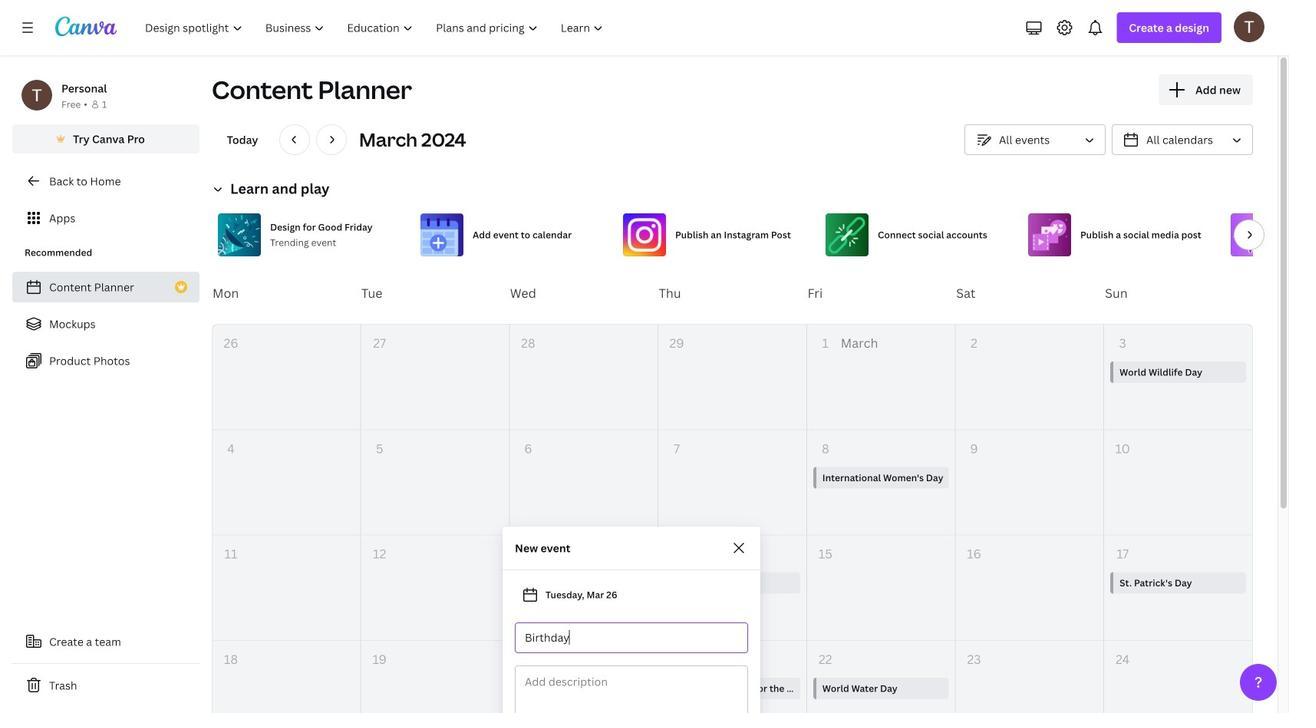 Task type: describe. For each thing, give the bounding box(es) containing it.
saturday column header
[[956, 263, 1105, 324]]

tuesday column header
[[361, 263, 510, 324]]

Add description text field
[[516, 666, 748, 713]]

monday column header
[[212, 263, 361, 324]]

sunday column header
[[1105, 263, 1254, 324]]

terry turtle image
[[1235, 11, 1265, 42]]



Task type: vqa. For each thing, say whether or not it's contained in the screenshot.
Saturday column header
yes



Task type: locate. For each thing, give the bounding box(es) containing it.
thursday column header
[[658, 263, 807, 324]]

top level navigation element
[[135, 12, 617, 43]]

None button
[[965, 124, 1106, 155], [1113, 124, 1254, 155], [965, 124, 1106, 155], [1113, 124, 1254, 155]]

row
[[212, 263, 1254, 324], [213, 325, 1253, 430], [213, 430, 1253, 536], [213, 536, 1253, 641], [213, 641, 1253, 713]]

list
[[12, 272, 200, 376]]

friday column header
[[807, 263, 956, 324]]

wednesday column header
[[510, 263, 658, 324]]

Add title text field
[[525, 623, 739, 653]]



